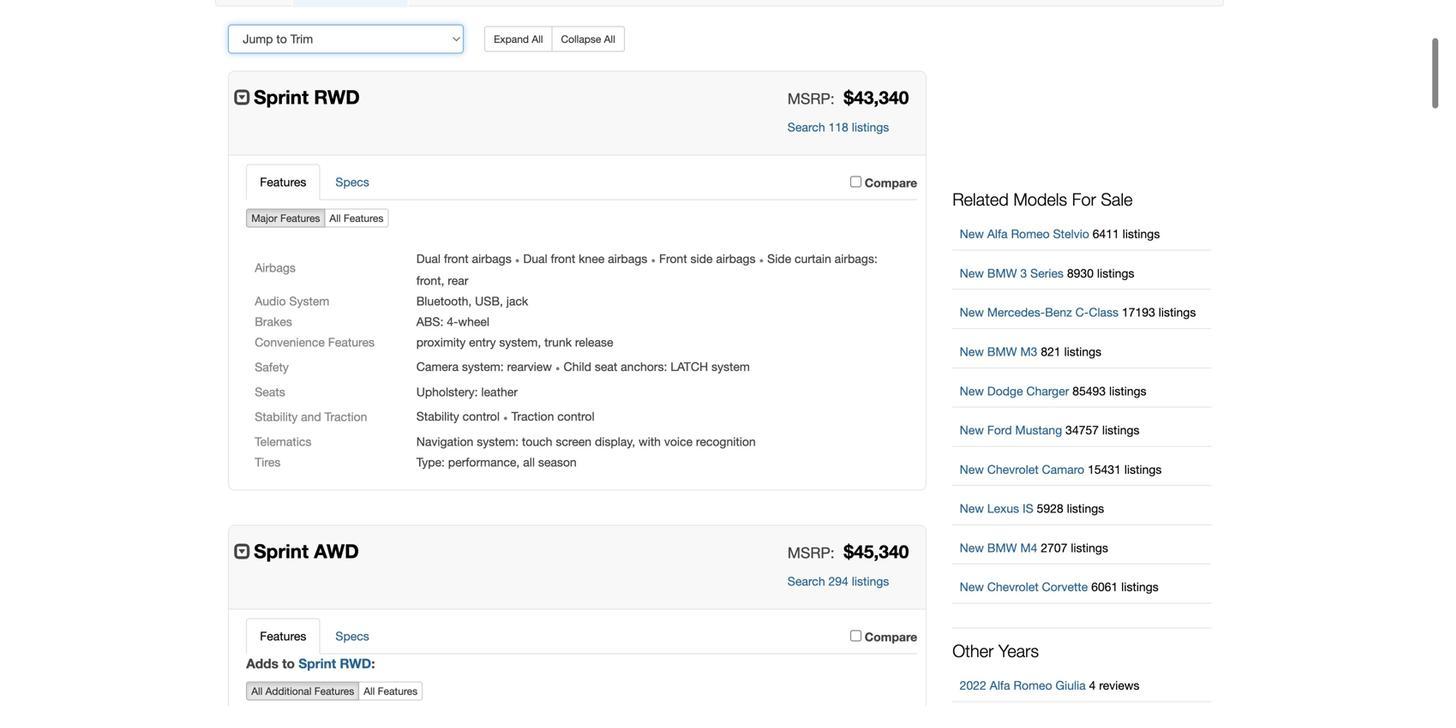 Task type: locate. For each thing, give the bounding box(es) containing it.
system:
[[462, 360, 504, 374], [477, 435, 519, 449]]

new dodge charger 85493 listings
[[960, 384, 1147, 398]]

performance
[[448, 455, 517, 469]]

specs link
[[322, 164, 383, 200], [322, 619, 383, 655]]

listings right 2707
[[1072, 541, 1109, 555]]

all right collapse
[[604, 33, 616, 45]]

msrp: for sprint awd
[[788, 545, 835, 562]]

new chevrolet camaro link
[[960, 463, 1085, 477]]

tab panel
[[246, 200, 918, 473], [246, 655, 918, 707]]

1 vertical spatial tab list
[[246, 619, 918, 655]]

1 horizontal spatial system
[[712, 360, 750, 374]]

alfa right 2022
[[990, 679, 1011, 693]]

compare
[[865, 176, 918, 190], [865, 630, 918, 644]]

system: down entry
[[462, 360, 504, 374]]

,
[[441, 273, 445, 288], [469, 294, 472, 308], [500, 294, 503, 308], [538, 335, 541, 349], [633, 435, 636, 449], [517, 455, 520, 469]]

2 tab panel from the top
[[246, 655, 918, 707]]

bmw left 'm3'
[[988, 345, 1018, 359]]

, left trunk
[[538, 335, 541, 349]]

side
[[768, 252, 792, 266]]

0 vertical spatial features link
[[246, 164, 320, 200]]

0 vertical spatial compare
[[865, 176, 918, 190]]

tab list
[[246, 164, 918, 200], [246, 619, 918, 655]]

all features button for major features
[[325, 209, 389, 228]]

seat
[[595, 360, 618, 374]]

romeo for giulia
[[1014, 679, 1053, 693]]

new left the mercedes- at the right
[[960, 306, 985, 320]]

brakes
[[255, 315, 292, 329]]

alfa for new
[[988, 227, 1008, 241]]

stability up navigation
[[417, 410, 460, 424]]

for
[[1073, 189, 1097, 210]]

1 features link from the top
[[246, 164, 320, 200]]

seats
[[255, 385, 285, 399]]

2 features link from the top
[[246, 619, 320, 655]]

tab list for sprint rwd
[[246, 164, 918, 200]]

1 vertical spatial compare checkbox
[[851, 631, 862, 642]]

stability
[[417, 410, 460, 424], [255, 410, 298, 424]]

system
[[289, 294, 330, 308]]

new alfa romeo stelvio 6411 listings
[[960, 227, 1161, 241]]

all features button right major features
[[325, 209, 389, 228]]

collapse down image
[[234, 543, 251, 560]]

1 specs from the top
[[336, 175, 370, 189]]

new left 'm3'
[[960, 345, 985, 359]]

0 horizontal spatial airbags
[[472, 252, 512, 266]]

1 tab panel from the top
[[246, 200, 918, 473]]

type: performance , all season
[[417, 455, 577, 469]]

system right latch
[[712, 360, 750, 374]]

romeo down models
[[1012, 227, 1050, 241]]

10 new from the top
[[960, 580, 985, 595]]

1 traction from the left
[[512, 410, 554, 424]]

giulia
[[1056, 679, 1086, 693]]

0 vertical spatial all features
[[330, 212, 384, 224]]

1 msrp: from the top
[[788, 90, 835, 107]]

tab panel containing ·
[[246, 200, 918, 473]]

0 vertical spatial sprint
[[254, 85, 309, 108]]

2 bmw from the top
[[988, 345, 1018, 359]]

telematics
[[255, 435, 312, 449]]

2 new from the top
[[960, 266, 985, 280]]

child
[[564, 360, 592, 374]]

msrp: up search 118 listings link
[[788, 90, 835, 107]]

abs: 4-wheel
[[417, 315, 490, 329]]

search left 294
[[788, 575, 826, 589]]

all features button
[[325, 209, 389, 228], [359, 682, 423, 701]]

search
[[788, 120, 826, 134], [788, 575, 826, 589]]

audio
[[255, 294, 286, 308]]

expand all button
[[485, 26, 553, 52]]

traction inside stability control · traction control
[[512, 410, 554, 424]]

front left the knee
[[551, 252, 576, 266]]

season
[[539, 455, 577, 469]]

system inside the camera system: rearview · child seat anchors: latch system
[[712, 360, 750, 374]]

new up new lexus is link
[[960, 463, 985, 477]]

4-
[[447, 315, 458, 329]]

sale
[[1102, 189, 1133, 210]]

2022 alfa romeo giulia 4 reviews
[[960, 679, 1140, 693]]

1 tab list from the top
[[246, 164, 918, 200]]

airbags up the usb
[[472, 252, 512, 266]]

traction right "and" at bottom
[[325, 410, 367, 424]]

1 new from the top
[[960, 227, 985, 241]]

compare down search 294 listings
[[865, 630, 918, 644]]

1 vertical spatial specs
[[336, 629, 370, 644]]

1 horizontal spatial control
[[558, 410, 595, 424]]

listings right 6411
[[1123, 227, 1161, 241]]

models
[[1014, 189, 1068, 210]]

msrp:
[[788, 90, 835, 107], [788, 545, 835, 562]]

1 compare from the top
[[865, 176, 918, 190]]

upholstery:
[[417, 385, 478, 399]]

0 horizontal spatial traction
[[325, 410, 367, 424]]

msrp: $43,340
[[788, 86, 909, 108]]

8 new from the top
[[960, 502, 985, 516]]

0 vertical spatial romeo
[[1012, 227, 1050, 241]]

2 search from the top
[[788, 575, 826, 589]]

specs
[[336, 175, 370, 189], [336, 629, 370, 644]]

search for sprint rwd
[[788, 120, 826, 134]]

chevrolet down the "new ford mustang" link
[[988, 463, 1039, 477]]

1 vertical spatial tab panel
[[246, 655, 918, 707]]

alfa down related
[[988, 227, 1008, 241]]

0 horizontal spatial system
[[500, 335, 538, 349]]

9 new from the top
[[960, 541, 985, 555]]

1 vertical spatial features link
[[246, 619, 320, 655]]

all
[[532, 33, 543, 45], [604, 33, 616, 45], [330, 212, 341, 224], [251, 686, 263, 698], [364, 686, 375, 698]]

new left dodge
[[960, 384, 985, 398]]

msrp: $45,340
[[788, 541, 909, 563]]

0 vertical spatial alfa
[[988, 227, 1008, 241]]

1 vertical spatial search
[[788, 575, 826, 589]]

compare checkbox for sprint awd
[[851, 631, 862, 642]]

294
[[829, 575, 849, 589]]

msrp: inside the msrp: $43,340
[[788, 90, 835, 107]]

bluetooth , usb , jack
[[417, 294, 528, 308]]

alfa
[[988, 227, 1008, 241], [990, 679, 1011, 693]]

2 control from the left
[[558, 410, 595, 424]]

bmw for 3
[[988, 266, 1018, 280]]

all features button down the :
[[359, 682, 423, 701]]

system: inside the camera system: rearview · child seat anchors: latch system
[[462, 360, 504, 374]]

1 horizontal spatial dual
[[524, 252, 548, 266]]

1 compare checkbox from the top
[[851, 176, 862, 187]]

adds to sprint rwd :
[[246, 656, 375, 672]]

jack
[[507, 294, 528, 308]]

0 vertical spatial chevrolet
[[988, 463, 1039, 477]]

all down adds
[[251, 686, 263, 698]]

new for new chevrolet corvette
[[960, 580, 985, 595]]

msrp: inside msrp: $45,340
[[788, 545, 835, 562]]

2 compare checkbox from the top
[[851, 631, 862, 642]]

1 vertical spatial alfa
[[990, 679, 1011, 693]]

chevrolet down new bmw m4 link
[[988, 580, 1039, 595]]

1 vertical spatial all features button
[[359, 682, 423, 701]]

2 chevrolet from the top
[[988, 580, 1039, 595]]

latch
[[671, 360, 709, 374]]

tab list for sprint awd
[[246, 619, 918, 655]]

stability for ·
[[417, 410, 460, 424]]

all features down the :
[[364, 686, 418, 698]]

compare checkbox for sprint rwd
[[851, 176, 862, 187]]

1 chevrolet from the top
[[988, 463, 1039, 477]]

bmw left m4
[[988, 541, 1018, 555]]

msrp: up the search 294 listings "link"
[[788, 545, 835, 562]]

4 new from the top
[[960, 345, 985, 359]]

1 horizontal spatial traction
[[512, 410, 554, 424]]

specs link for sprint rwd
[[322, 164, 383, 200]]

sprint
[[254, 85, 309, 108], [254, 540, 309, 563], [299, 656, 336, 672]]

0 vertical spatial specs link
[[322, 164, 383, 200]]

· left front at the left of the page
[[651, 249, 656, 270]]

collapse
[[561, 33, 602, 45]]

compare down search 118 listings link
[[865, 176, 918, 190]]

dual up bluetooth
[[417, 252, 441, 266]]

sprint for sprint awd
[[254, 540, 309, 563]]

0 vertical spatial search
[[788, 120, 826, 134]]

other years
[[953, 641, 1040, 662]]

tires
[[255, 455, 281, 469]]

dual up jack
[[524, 252, 548, 266]]

collapse all button
[[552, 26, 625, 52]]

system up rearview
[[500, 335, 538, 349]]

1 vertical spatial romeo
[[1014, 679, 1053, 693]]

rwd
[[314, 85, 360, 108], [340, 656, 372, 672]]

new left lexus
[[960, 502, 985, 516]]

system: up type: performance , all season
[[477, 435, 519, 449]]

2 traction from the left
[[325, 410, 367, 424]]

1 vertical spatial system
[[712, 360, 750, 374]]

camera system: rearview · child seat anchors: latch system
[[417, 357, 750, 378]]

0 vertical spatial specs
[[336, 175, 370, 189]]

2 vertical spatial bmw
[[988, 541, 1018, 555]]

1 search from the top
[[788, 120, 826, 134]]

airbags right the knee
[[608, 252, 648, 266]]

expand
[[494, 33, 529, 45]]

2 tab list from the top
[[246, 619, 918, 655]]

dual front airbags · dual front knee airbags · front side airbags · side curtain airbags: front , rear
[[417, 249, 878, 288]]

1 vertical spatial chevrolet
[[988, 580, 1039, 595]]

features
[[260, 175, 307, 189], [280, 212, 320, 224], [344, 212, 384, 224], [328, 335, 375, 349], [260, 629, 307, 644], [315, 686, 354, 698], [378, 686, 418, 698]]

new bmw m4 2707 listings
[[960, 541, 1109, 555]]

1 vertical spatial specs link
[[322, 619, 383, 655]]

stability and traction
[[255, 410, 367, 424]]

new mercedes-benz c-class link
[[960, 306, 1119, 320]]

listings right 6061 on the right bottom of page
[[1122, 580, 1159, 595]]

bmw for m3
[[988, 345, 1018, 359]]

0 horizontal spatial stability
[[255, 410, 298, 424]]

listings down $43,340
[[852, 120, 890, 134]]

tab panel for sprint rwd
[[246, 200, 918, 473]]

2 horizontal spatial front
[[551, 252, 576, 266]]

new left 3
[[960, 266, 985, 280]]

control down upholstery: leather
[[463, 410, 500, 424]]

stability inside stability control · traction control
[[417, 410, 460, 424]]

0 vertical spatial bmw
[[988, 266, 1018, 280]]

1 vertical spatial rwd
[[340, 656, 372, 672]]

1 vertical spatial msrp:
[[788, 545, 835, 562]]

1 specs link from the top
[[322, 164, 383, 200]]

collapse down image
[[234, 89, 251, 105]]

1 stability from the left
[[417, 410, 460, 424]]

front up bluetooth
[[417, 273, 441, 288]]

bmw left 3
[[988, 266, 1018, 280]]

0 vertical spatial tab panel
[[246, 200, 918, 473]]

safety
[[255, 360, 289, 374]]

1 vertical spatial sprint
[[254, 540, 309, 563]]

sprint right to
[[299, 656, 336, 672]]

features link up major features
[[246, 164, 320, 200]]

new for new dodge charger
[[960, 384, 985, 398]]

, left all
[[517, 455, 520, 469]]

17193
[[1123, 306, 1156, 320]]

7 new from the top
[[960, 463, 985, 477]]

3 bmw from the top
[[988, 541, 1018, 555]]

all features right major features button
[[330, 212, 384, 224]]

1 bmw from the top
[[988, 266, 1018, 280]]

3 airbags from the left
[[716, 252, 756, 266]]

search 118 listings link
[[788, 120, 890, 134]]

all features
[[330, 212, 384, 224], [364, 686, 418, 698]]

2 stability from the left
[[255, 410, 298, 424]]

1 vertical spatial bmw
[[988, 345, 1018, 359]]

1 horizontal spatial airbags
[[608, 252, 648, 266]]

stability down seats
[[255, 410, 298, 424]]

new ford mustang link
[[960, 423, 1063, 437]]

2 airbags from the left
[[608, 252, 648, 266]]

2 horizontal spatial airbags
[[716, 252, 756, 266]]

0 horizontal spatial front
[[417, 273, 441, 288]]

0 vertical spatial all features button
[[325, 209, 389, 228]]

compare checkbox down search 118 listings link
[[851, 176, 862, 187]]

new bmw 3 series link
[[960, 266, 1064, 280]]

romeo down years
[[1014, 679, 1053, 693]]

romeo
[[1012, 227, 1050, 241], [1014, 679, 1053, 693]]

1 horizontal spatial front
[[444, 252, 469, 266]]

1 vertical spatial system:
[[477, 435, 519, 449]]

convenience
[[255, 335, 325, 349]]

search left 118 in the right of the page
[[788, 120, 826, 134]]

features link up to
[[246, 619, 320, 655]]

listings right "17193"
[[1159, 306, 1197, 320]]

reviews
[[1100, 679, 1140, 693]]

listings right 34757
[[1103, 423, 1140, 437]]

0 vertical spatial compare checkbox
[[851, 176, 862, 187]]

2 specs from the top
[[336, 629, 370, 644]]

new down related
[[960, 227, 985, 241]]

sprint right collapse down icon
[[254, 85, 309, 108]]

compare checkbox down the search 294 listings "link"
[[851, 631, 862, 642]]

traction up the touch
[[512, 410, 554, 424]]

6 new from the top
[[960, 423, 985, 437]]

sprint awd
[[254, 540, 359, 563]]

control up the "screen"
[[558, 410, 595, 424]]

0 vertical spatial tab list
[[246, 164, 918, 200]]

airbags right side
[[716, 252, 756, 266]]

2 specs link from the top
[[322, 619, 383, 655]]

0 horizontal spatial dual
[[417, 252, 441, 266]]

1 vertical spatial compare
[[865, 630, 918, 644]]

all right expand
[[532, 33, 543, 45]]

0 vertical spatial msrp:
[[788, 90, 835, 107]]

1 vertical spatial all features
[[364, 686, 418, 698]]

0 vertical spatial system:
[[462, 360, 504, 374]]

control
[[463, 410, 500, 424], [558, 410, 595, 424]]

m4
[[1021, 541, 1038, 555]]

features link for sprint awd
[[246, 619, 320, 655]]

1 control from the left
[[463, 410, 500, 424]]

1 airbags from the left
[[472, 252, 512, 266]]

1 horizontal spatial stability
[[417, 410, 460, 424]]

features inside button
[[315, 686, 354, 698]]

sprint right collapse down image
[[254, 540, 309, 563]]

5 new from the top
[[960, 384, 985, 398]]

all features for all additional features
[[364, 686, 418, 698]]

3 new from the top
[[960, 306, 985, 320]]

3
[[1021, 266, 1028, 280]]

new for new chevrolet camaro
[[960, 463, 985, 477]]

specs link up sprint rwd link
[[322, 619, 383, 655]]

front up the rear
[[444, 252, 469, 266]]

0 horizontal spatial control
[[463, 410, 500, 424]]

, left the rear
[[441, 273, 445, 288]]

·
[[515, 249, 520, 270], [651, 249, 656, 270], [759, 249, 764, 270], [556, 357, 561, 378], [503, 406, 508, 428]]

new down new lexus is link
[[960, 541, 985, 555]]

tab panel containing adds to
[[246, 655, 918, 707]]

specs link up major features button
[[322, 164, 383, 200]]

new left "ford"
[[960, 423, 985, 437]]

system: for touch screen display
[[477, 435, 519, 449]]

2 compare from the top
[[865, 630, 918, 644]]

2 dual from the left
[[524, 252, 548, 266]]

new down new bmw m4 link
[[960, 580, 985, 595]]

2 msrp: from the top
[[788, 545, 835, 562]]

· down leather
[[503, 406, 508, 428]]

Compare checkbox
[[851, 176, 862, 187], [851, 631, 862, 642]]



Task type: vqa. For each thing, say whether or not it's contained in the screenshot.
second + from the right
no



Task type: describe. For each thing, give the bounding box(es) containing it.
listings right 85493
[[1110, 384, 1147, 398]]

new chevrolet corvette 6061 listings
[[960, 580, 1159, 595]]

all additional features button
[[246, 682, 360, 701]]

0 vertical spatial system
[[500, 335, 538, 349]]

lexus
[[988, 502, 1020, 516]]

corvette
[[1043, 580, 1089, 595]]

all features for major features
[[330, 212, 384, 224]]

release
[[575, 335, 614, 349]]

airbags
[[255, 261, 296, 275]]

new mercedes-benz c-class 17193 listings
[[960, 306, 1197, 320]]

upholstery: leather
[[417, 385, 518, 399]]

new for new mercedes-benz c-class
[[960, 306, 985, 320]]

new for new ford mustang
[[960, 423, 985, 437]]

8930
[[1068, 266, 1094, 280]]

expand all
[[494, 33, 543, 45]]

new bmw 3 series 8930 listings
[[960, 266, 1135, 280]]

listings right 821
[[1065, 345, 1102, 359]]

$45,340
[[844, 541, 909, 563]]

trunk
[[545, 335, 572, 349]]

new alfa romeo stelvio link
[[960, 227, 1090, 241]]

listings down $45,340
[[852, 575, 890, 589]]

· left side
[[759, 249, 764, 270]]

stability for traction
[[255, 410, 298, 424]]

ford
[[988, 423, 1013, 437]]

, left the usb
[[469, 294, 472, 308]]

adds
[[246, 656, 279, 672]]

821
[[1041, 345, 1062, 359]]

2022 alfa romeo giulia link
[[960, 679, 1086, 693]]

chevrolet for corvette
[[988, 580, 1039, 595]]

new for new bmw 3 series
[[960, 266, 985, 280]]

awd
[[314, 540, 359, 563]]

major
[[251, 212, 278, 224]]

related
[[953, 189, 1009, 210]]

tab panel for sprint awd
[[246, 655, 918, 707]]

and
[[301, 410, 321, 424]]

proximity
[[417, 335, 466, 349]]

camaro
[[1043, 463, 1085, 477]]

stability control · traction control
[[417, 406, 595, 428]]

series
[[1031, 266, 1064, 280]]

, left with
[[633, 435, 636, 449]]

, left jack
[[500, 294, 503, 308]]

1 dual from the left
[[417, 252, 441, 266]]

wheel
[[458, 315, 490, 329]]

display
[[595, 435, 633, 449]]

all
[[523, 455, 535, 469]]

m3
[[1021, 345, 1038, 359]]

years
[[999, 641, 1040, 662]]

class
[[1089, 306, 1119, 320]]

alfa for 2022
[[990, 679, 1011, 693]]

, inside dual front airbags · dual front knee airbags · front side airbags · side curtain airbags: front , rear
[[441, 273, 445, 288]]

all right major features button
[[330, 212, 341, 224]]

listings right 15431
[[1125, 463, 1163, 477]]

2707
[[1041, 541, 1068, 555]]

new bmw m3 821 listings
[[960, 345, 1102, 359]]

side
[[691, 252, 713, 266]]

· up jack
[[515, 249, 520, 270]]

dodge
[[988, 384, 1024, 398]]

search 294 listings
[[788, 575, 890, 589]]

search for sprint awd
[[788, 575, 826, 589]]

new lexus is 5928 listings
[[960, 502, 1105, 516]]

related models for sale
[[953, 189, 1133, 210]]

charger
[[1027, 384, 1070, 398]]

touch
[[522, 435, 553, 449]]

features inside button
[[280, 212, 320, 224]]

other
[[953, 641, 994, 662]]

listings right 5928
[[1068, 502, 1105, 516]]

compare for rwd
[[865, 176, 918, 190]]

· left 'child'
[[556, 357, 561, 378]]

major features button
[[246, 209, 325, 228]]

search 118 listings
[[788, 120, 890, 134]]

specs link for sprint awd
[[322, 619, 383, 655]]

c-
[[1076, 306, 1090, 320]]

stelvio
[[1054, 227, 1090, 241]]

sprint for sprint rwd
[[254, 85, 309, 108]]

new chevrolet corvette link
[[960, 580, 1089, 595]]

search 294 listings link
[[788, 575, 890, 589]]

0 vertical spatial rwd
[[314, 85, 360, 108]]

mustang
[[1016, 423, 1063, 437]]

new lexus is link
[[960, 502, 1034, 516]]

new for new alfa romeo stelvio
[[960, 227, 985, 241]]

specs for sprint rwd
[[336, 175, 370, 189]]

all features button for all additional features
[[359, 682, 423, 701]]

knee
[[579, 252, 605, 266]]

all additional features
[[251, 686, 354, 698]]

features link for sprint rwd
[[246, 164, 320, 200]]

navigation
[[417, 435, 474, 449]]

118
[[829, 120, 849, 134]]

specs for sprint awd
[[336, 629, 370, 644]]

convenience features
[[255, 335, 375, 349]]

5928
[[1037, 502, 1064, 516]]

collapse all
[[561, 33, 616, 45]]

airbags:
[[835, 252, 878, 266]]

bluetooth
[[417, 294, 469, 308]]

mercedes-
[[988, 306, 1046, 320]]

listings right 8930
[[1098, 266, 1135, 280]]

bmw for m4
[[988, 541, 1018, 555]]

all down the :
[[364, 686, 375, 698]]

4
[[1090, 679, 1096, 693]]

system: for ·
[[462, 360, 504, 374]]

15431
[[1088, 463, 1122, 477]]

compare for awd
[[865, 630, 918, 644]]

to
[[282, 656, 295, 672]]

:
[[372, 656, 375, 672]]

msrp: for sprint rwd
[[788, 90, 835, 107]]

sprint rwd
[[254, 85, 360, 108]]

new chevrolet camaro 15431 listings
[[960, 463, 1163, 477]]

new bmw m3 link
[[960, 345, 1038, 359]]

navigation system: touch screen display , with voice recognition
[[417, 435, 756, 449]]

rear
[[448, 273, 469, 288]]

new for new lexus is
[[960, 502, 985, 516]]

with
[[639, 435, 661, 449]]

romeo for stelvio
[[1012, 227, 1050, 241]]

voice
[[665, 435, 693, 449]]

additional
[[266, 686, 312, 698]]

chevrolet for camaro
[[988, 463, 1039, 477]]

new ford mustang 34757 listings
[[960, 423, 1140, 437]]

new dodge charger link
[[960, 384, 1070, 398]]

2 vertical spatial sprint
[[299, 656, 336, 672]]

new for new bmw m4
[[960, 541, 985, 555]]

new for new bmw m3
[[960, 345, 985, 359]]



